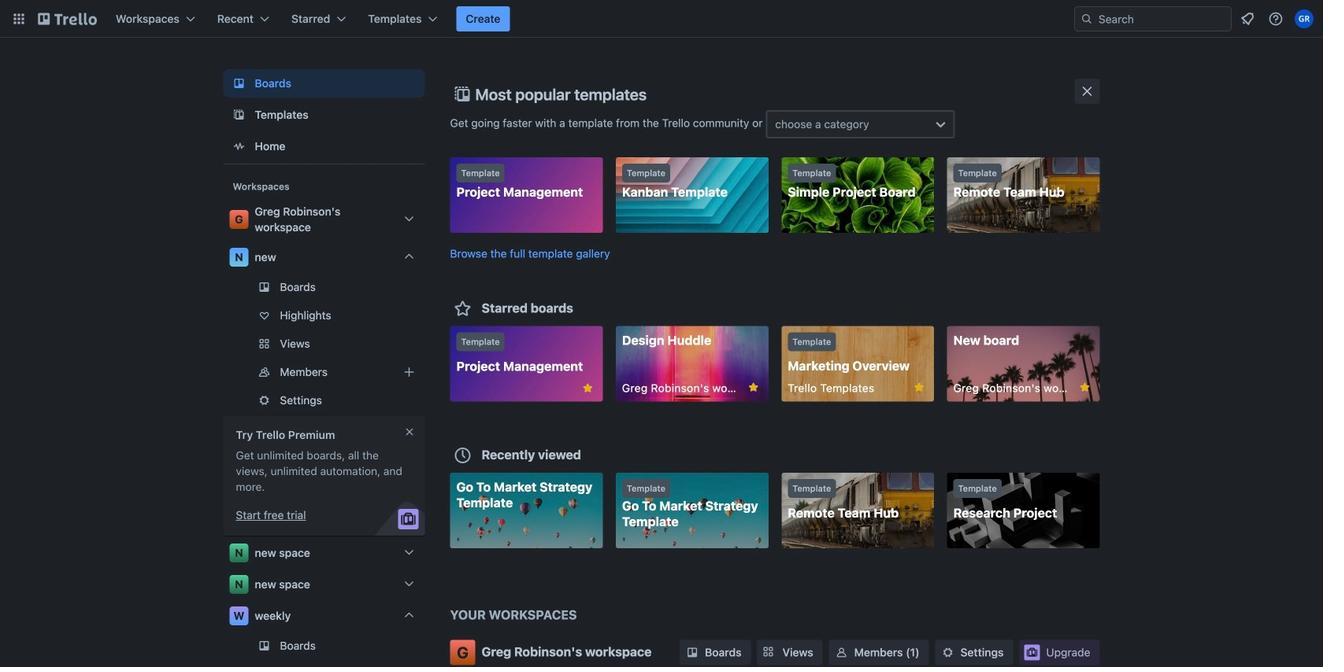 Task type: vqa. For each thing, say whether or not it's contained in the screenshot.
topmost Starred Icon
no



Task type: locate. For each thing, give the bounding box(es) containing it.
sm image
[[684, 645, 700, 661]]

click to unstar this board. it will be removed from your starred list. image
[[912, 381, 926, 395], [1078, 381, 1092, 395], [581, 382, 595, 396]]

0 horizontal spatial sm image
[[834, 645, 850, 661]]

sm image
[[834, 645, 850, 661], [940, 645, 956, 661]]

0 notifications image
[[1238, 9, 1257, 28]]

1 sm image from the left
[[834, 645, 850, 661]]

2 horizontal spatial click to unstar this board. it will be removed from your starred list. image
[[1078, 381, 1092, 395]]

primary element
[[0, 0, 1323, 38]]

1 horizontal spatial sm image
[[940, 645, 956, 661]]



Task type: describe. For each thing, give the bounding box(es) containing it.
home image
[[230, 137, 248, 156]]

search image
[[1081, 13, 1093, 25]]

add image
[[400, 363, 419, 382]]

open information menu image
[[1268, 11, 1284, 27]]

Search field
[[1074, 6, 1232, 32]]

board image
[[230, 74, 248, 93]]

1 horizontal spatial click to unstar this board. it will be removed from your starred list. image
[[912, 381, 926, 395]]

click to unstar this board. it will be removed from your starred list. image
[[746, 381, 761, 395]]

greg robinson (gregrobinson96) image
[[1295, 9, 1314, 28]]

2 sm image from the left
[[940, 645, 956, 661]]

0 horizontal spatial click to unstar this board. it will be removed from your starred list. image
[[581, 382, 595, 396]]

back to home image
[[38, 6, 97, 32]]

template board image
[[230, 106, 248, 124]]



